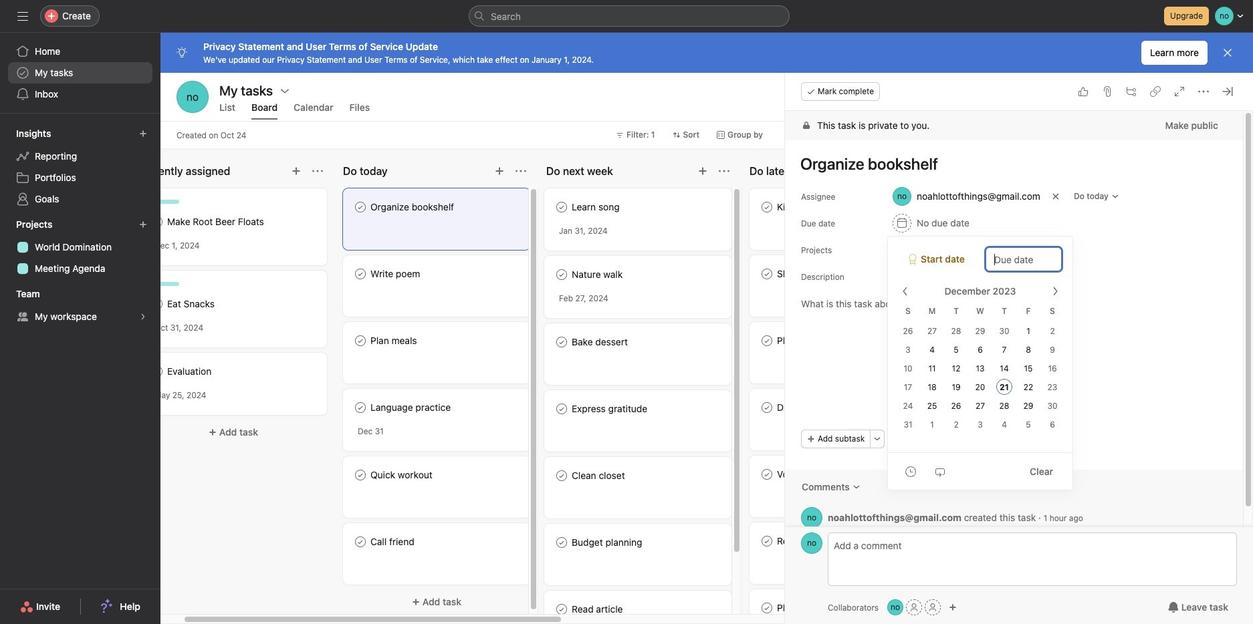 Task type: vqa. For each thing, say whether or not it's contained in the screenshot.
Average 'radio'
no



Task type: describe. For each thing, give the bounding box(es) containing it.
attachments: add a file to this task, organize bookshelf image
[[1102, 86, 1113, 97]]

show options image
[[280, 85, 290, 96]]

previous month image
[[900, 286, 911, 297]]

more section actions image for second add task image from right
[[516, 166, 526, 177]]

close details image
[[1223, 86, 1234, 97]]

new insights image
[[139, 130, 147, 138]]

set to repeat image
[[935, 467, 946, 477]]

hide sidebar image
[[17, 11, 28, 21]]

remove assignee image
[[1052, 193, 1060, 201]]

comments image
[[853, 484, 861, 492]]

Search tasks, projects, and more text field
[[469, 5, 790, 27]]

1 open user profile image from the top
[[801, 508, 823, 529]]

global element
[[0, 33, 161, 113]]

add task image
[[291, 166, 302, 177]]

1 add task image from the left
[[494, 166, 505, 177]]

full screen image
[[1175, 86, 1185, 97]]

0 likes. click to like this task image
[[1078, 86, 1089, 97]]

main content inside the organize bookshelf dialog
[[785, 111, 1244, 546]]



Task type: locate. For each thing, give the bounding box(es) containing it.
open user profile image
[[801, 508, 823, 529], [801, 533, 823, 555]]

2 open user profile image from the top
[[801, 533, 823, 555]]

1 vertical spatial open user profile image
[[801, 533, 823, 555]]

2 add task image from the left
[[698, 166, 708, 177]]

more options image
[[874, 435, 882, 444]]

organize bookshelf dialog
[[785, 73, 1254, 625]]

more section actions image for 2nd add task image from left
[[719, 166, 730, 177]]

0 vertical spatial open user profile image
[[801, 508, 823, 529]]

more actions for this task image
[[1199, 86, 1209, 97]]

0 horizontal spatial add task image
[[494, 166, 505, 177]]

main content
[[785, 111, 1244, 546]]

0 horizontal spatial add or remove collaborators image
[[888, 600, 904, 616]]

view profile settings image
[[177, 81, 209, 113]]

see details, my workspace image
[[139, 313, 147, 321]]

3 more section actions image from the left
[[719, 166, 730, 177]]

Task Name text field
[[792, 149, 1227, 179]]

more section actions image for add task icon
[[312, 166, 323, 177]]

banner
[[161, 33, 1254, 73]]

1 more section actions image from the left
[[312, 166, 323, 177]]

add time image
[[906, 467, 916, 477]]

teams element
[[0, 282, 161, 330]]

1 horizontal spatial add task image
[[698, 166, 708, 177]]

copy task link image
[[1151, 86, 1161, 97]]

next month image
[[1050, 286, 1061, 297]]

add subtask image
[[1126, 86, 1137, 97]]

1 horizontal spatial add or remove collaborators image
[[949, 604, 957, 612]]

add or remove collaborators image
[[888, 600, 904, 616], [949, 604, 957, 612]]

2 horizontal spatial more section actions image
[[719, 166, 730, 177]]

dismiss image
[[1223, 47, 1234, 58]]

Due date text field
[[986, 248, 1062, 272]]

1 horizontal spatial more section actions image
[[516, 166, 526, 177]]

mark complete image
[[353, 199, 369, 215], [554, 199, 570, 215], [759, 199, 775, 215], [149, 214, 165, 230], [353, 266, 369, 282], [149, 296, 165, 312], [353, 333, 369, 349], [759, 333, 775, 349], [759, 400, 775, 416], [759, 467, 775, 483], [353, 468, 369, 484], [554, 468, 570, 484]]

0 horizontal spatial more section actions image
[[312, 166, 323, 177]]

mark complete image
[[759, 266, 775, 282], [554, 267, 570, 283], [554, 334, 570, 351], [149, 364, 165, 380], [353, 400, 369, 416], [554, 401, 570, 417], [759, 534, 775, 550], [353, 534, 369, 551], [554, 535, 570, 551], [759, 601, 775, 617], [554, 602, 570, 618]]

more section actions image
[[312, 166, 323, 177], [516, 166, 526, 177], [719, 166, 730, 177]]

new project or portfolio image
[[139, 221, 147, 229]]

insights element
[[0, 122, 161, 213]]

2 more section actions image from the left
[[516, 166, 526, 177]]

Mark complete checkbox
[[554, 199, 570, 215], [149, 214, 165, 230], [353, 266, 369, 282], [759, 266, 775, 282], [554, 267, 570, 283], [353, 333, 369, 349], [554, 334, 570, 351], [353, 400, 369, 416], [759, 400, 775, 416], [353, 468, 369, 484], [554, 468, 570, 484], [759, 601, 775, 617], [554, 602, 570, 618]]

add task image
[[494, 166, 505, 177], [698, 166, 708, 177]]

Mark complete checkbox
[[353, 199, 369, 215], [759, 199, 775, 215], [149, 296, 165, 312], [759, 333, 775, 349], [149, 364, 165, 380], [554, 401, 570, 417], [759, 467, 775, 483], [759, 534, 775, 550], [353, 534, 369, 551], [554, 535, 570, 551]]

projects element
[[0, 213, 161, 282]]



